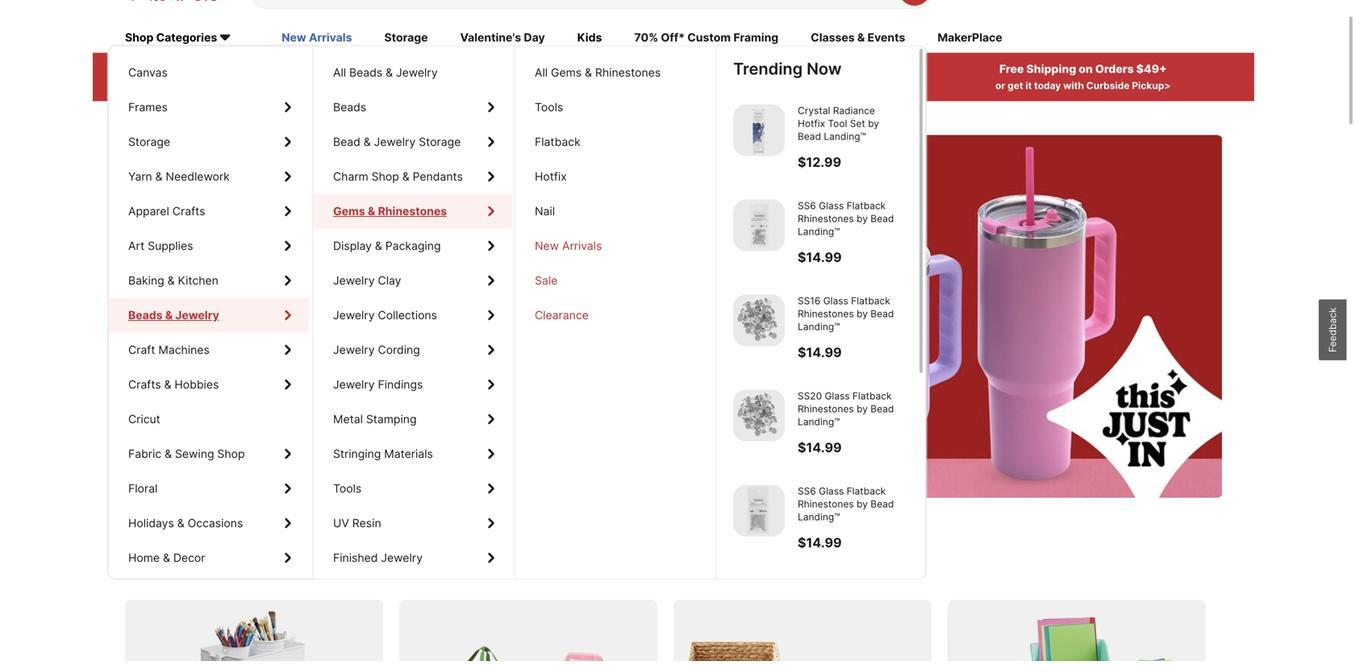 Task type: describe. For each thing, give the bounding box(es) containing it.
beads & jewelry for storage
[[128, 309, 217, 322]]

sewing for new arrivals
[[175, 447, 214, 461]]

& inside earn 9% in rewards when you use your michaels™ credit card.³ details & apply>
[[786, 80, 792, 92]]

style.
[[515, 327, 566, 352]]

craft machines link for valentine's day
[[109, 333, 309, 368]]

floral for shop categories
[[128, 482, 158, 496]]

clay
[[378, 274, 401, 288]]

when
[[545, 80, 571, 92]]

save
[[125, 554, 171, 578]]

canvas for kids
[[128, 66, 168, 79]]

all inside "20% off all regular price purchases with code daily23us. exclusions apply>"
[[224, 62, 239, 76]]

$14.99 for 5th item undefined image from the top of the page
[[798, 535, 842, 551]]

2 item undefined image from the top
[[733, 200, 785, 251]]

fabric for kids
[[128, 447, 161, 461]]

beads inside the all beads & jewelry link
[[349, 66, 383, 79]]

all gems & rhinestones link
[[516, 55, 714, 90]]

match
[[407, 327, 464, 352]]

sale link
[[516, 263, 714, 298]]

20% off all regular price purchases with code daily23us. exclusions apply>
[[176, 62, 378, 92]]

home for shop categories
[[128, 552, 160, 565]]

off
[[204, 62, 222, 76]]

stringing materials
[[333, 447, 433, 461]]

holidays & occasions for 70% off* custom framing
[[128, 517, 243, 531]]

cricut for storage
[[128, 413, 160, 426]]

daily23us.
[[229, 80, 286, 92]]

pendants
[[413, 170, 463, 184]]

curbside
[[1087, 80, 1130, 92]]

beads & jewelry for classes & events
[[128, 309, 217, 322]]

on inside the free shipping on orders $49+ or get it today with curbside pickup>
[[1079, 62, 1093, 76]]

baking & kitchen link for shop categories
[[109, 263, 309, 298]]

holidays for classes & events
[[128, 517, 174, 531]]

machines for new arrivals
[[158, 343, 210, 357]]

purchases
[[318, 62, 378, 76]]

kitchen for classes & events
[[178, 274, 219, 288]]

shipping
[[1027, 62, 1077, 76]]

all beads & jewelry
[[333, 66, 438, 79]]

creative
[[204, 554, 281, 578]]

beads for 70% off* custom framing
[[128, 309, 162, 322]]

canvas link for classes & events
[[109, 55, 309, 90]]

0 vertical spatial tools
[[535, 100, 563, 114]]

kitchen for shop categories
[[178, 274, 219, 288]]

70% off* custom framing
[[634, 31, 779, 45]]

craft machines link for classes & events
[[109, 333, 309, 368]]

occasions for shop categories
[[188, 517, 243, 531]]

valentine's day
[[460, 31, 545, 45]]

baking & kitchen for shop categories
[[128, 274, 219, 288]]

art for 70% off* custom framing
[[128, 239, 145, 253]]

get
[[157, 221, 224, 270]]

flatback link
[[516, 125, 714, 159]]

or
[[996, 80, 1006, 92]]

shop categories
[[125, 31, 217, 45]]

by for 3rd item undefined image from the bottom of the page
[[857, 308, 868, 320]]

0 horizontal spatial new arrivals link
[[282, 30, 352, 47]]

holidays & occasions for new arrivals
[[128, 517, 243, 531]]

ss16
[[798, 295, 821, 307]]

canvas for shop categories
[[128, 66, 168, 79]]

crafts & hobbies for storage
[[128, 378, 219, 392]]

beads & jewelry link for shop categories
[[109, 298, 309, 333]]

decor for shop categories
[[173, 552, 205, 565]]

craft machines link for kids
[[109, 333, 309, 368]]

apparel crafts link for valentine's day
[[109, 194, 309, 229]]

ss20 glass flatback rhinestones by bead landing™
[[798, 390, 894, 428]]

hobbies for classes & events
[[175, 378, 219, 392]]

glass inside ss20 glass flatback rhinestones by bead landing™
[[825, 390, 850, 402]]

art supplies link for 70% off* custom framing
[[109, 229, 309, 263]]

to
[[383, 327, 402, 352]]

...
[[573, 221, 611, 270]]

arrivals for the left new arrivals link
[[309, 31, 352, 45]]

holidays & occasions link for shop categories
[[109, 506, 309, 541]]

new arrivals for the left new arrivals link
[[282, 31, 352, 45]]

nail
[[535, 205, 555, 218]]

kitchen for valentine's day
[[178, 274, 219, 288]]

cricut for new arrivals
[[128, 413, 160, 426]]

rhinestones inside ss16 glass flatback rhinestones by bead landing™
[[798, 308, 854, 320]]

hotfix inside crystal radiance hotfix tool set by bead landing™
[[798, 118, 825, 130]]

cricut for 70% off* custom framing
[[128, 413, 160, 426]]

trending now
[[733, 59, 842, 79]]

valentine's
[[460, 31, 521, 45]]

rhinestones inside "link"
[[595, 66, 661, 79]]

baking & kitchen link for kids
[[109, 263, 309, 298]]

classes
[[811, 31, 855, 45]]

kitchen for 70% off* custom framing
[[178, 274, 219, 288]]

landing™ inside crystal radiance hotfix tool set by bead landing™
[[824, 131, 866, 142]]

art for valentine's day
[[128, 239, 145, 253]]

baking for new arrivals
[[128, 274, 164, 288]]

jewelry clay
[[333, 274, 401, 288]]

tumbler for here
[[326, 221, 472, 270]]

every
[[394, 554, 448, 578]]

yarn & needlework for storage
[[128, 170, 230, 184]]

baking & kitchen link for classes & events
[[109, 263, 309, 298]]

your left style.
[[469, 327, 510, 352]]

1 vertical spatial tools
[[333, 482, 362, 496]]

occasions for storage
[[188, 517, 243, 531]]

storage link for storage
[[109, 125, 309, 159]]

baking & kitchen for storage
[[128, 274, 219, 288]]

cricut for valentine's day
[[128, 413, 160, 426]]

4 item undefined image from the top
[[733, 390, 785, 442]]

categories
[[156, 31, 217, 45]]

earn 9% in rewards when you use your michaels™ credit card.³ details & apply>
[[545, 62, 829, 92]]

kids
[[577, 31, 602, 45]]

beads for classes & events
[[128, 309, 162, 322]]

home & decor for 70% off* custom framing
[[128, 552, 205, 565]]

floral link for 70% off* custom framing
[[109, 472, 309, 506]]

day
[[524, 31, 545, 45]]

crafts & hobbies link for kids
[[109, 368, 309, 402]]

needlework for storage
[[166, 170, 230, 184]]

finished jewelry
[[333, 552, 423, 565]]

free shipping on orders $49+ or get it today with curbside pickup>
[[996, 62, 1171, 92]]

flatback for 5th item undefined image from the top of the page
[[847, 486, 886, 497]]

kids link
[[577, 30, 602, 47]]

beads & jewelry for kids
[[128, 309, 217, 322]]

crystal
[[798, 105, 831, 117]]

stringing materials link
[[314, 437, 512, 472]]

customize your tumbler to match your style.
[[157, 327, 566, 352]]

supplies for kids
[[148, 239, 193, 253]]

floral for classes & events
[[128, 482, 158, 496]]

now
[[807, 59, 842, 79]]

crafts & hobbies for classes & events
[[128, 378, 219, 392]]

gems & rhinestones link
[[314, 194, 512, 229]]

code
[[203, 80, 227, 92]]

stamping
[[366, 413, 417, 426]]

70% off* custom framing link
[[634, 30, 779, 47]]

yarn for storage
[[128, 170, 152, 184]]

needlework for 70% off* custom framing
[[166, 170, 230, 184]]

shop tumblers button
[[157, 372, 276, 410]]

set
[[850, 118, 866, 130]]

pickup>
[[1132, 80, 1171, 92]]

storage link for shop categories
[[109, 125, 309, 159]]

with inside "20% off all regular price purchases with code daily23us. exclusions apply>"
[[180, 80, 201, 92]]

storage
[[286, 554, 358, 578]]

cricut for kids
[[128, 413, 160, 426]]

tumblers
[[207, 384, 256, 398]]

bead inside crystal radiance hotfix tool set by bead landing™
[[798, 131, 821, 142]]

cording
[[378, 343, 420, 357]]

$49+
[[1137, 62, 1167, 76]]

art for classes & events
[[128, 239, 145, 253]]

frames link for valentine's day
[[109, 90, 309, 125]]

decor for storage
[[173, 552, 205, 565]]

decor for classes & events
[[173, 552, 205, 565]]

with inside the free shipping on orders $49+ or get it today with curbside pickup>
[[1064, 80, 1084, 92]]

hotfix link
[[516, 159, 714, 194]]

$14.99 for 3rd item undefined image from the bottom of the page
[[798, 345, 842, 361]]

home & decor link for kids
[[109, 541, 309, 576]]

jewelry cording
[[333, 343, 420, 357]]

here
[[481, 221, 563, 270]]

in
[[680, 62, 690, 76]]

apparel crafts link for storage
[[109, 194, 309, 229]]

free
[[1000, 62, 1024, 76]]

it
[[1026, 80, 1032, 92]]

fabric & sewing shop for valentine's day
[[128, 447, 245, 461]]

beads link
[[314, 90, 512, 125]]

you
[[573, 80, 590, 92]]

makerplace link
[[938, 30, 1003, 47]]

price
[[287, 62, 316, 76]]

orders
[[1096, 62, 1134, 76]]

your down under
[[259, 327, 301, 352]]

trending
[[733, 59, 803, 79]]

crafts & hobbies link for 70% off* custom framing
[[109, 368, 309, 402]]

crafts & hobbies link for new arrivals
[[109, 368, 309, 402]]

1 vertical spatial for
[[363, 554, 390, 578]]

for inside get your tumbler here ... for under $20!
[[157, 266, 210, 316]]

by for 4th item undefined image
[[857, 403, 868, 415]]

three water hyacinth baskets in white, brown and tan image
[[674, 600, 932, 662]]

3 item undefined image from the top
[[733, 295, 785, 347]]

craft machines for kids
[[128, 343, 210, 357]]

charm shop & pendants
[[333, 170, 463, 184]]

get
[[1008, 80, 1024, 92]]

frames link for kids
[[109, 90, 309, 125]]

home & decor for new arrivals
[[128, 552, 205, 565]]

decor for valentine's day
[[173, 552, 205, 565]]

your inside earn 9% in rewards when you use your michaels™ credit card.³ details & apply>
[[612, 80, 634, 92]]

canvas link for new arrivals
[[109, 55, 309, 90]]

crafts & hobbies for 70% off* custom framing
[[128, 378, 219, 392]]

glass inside ss16 glass flatback rhinestones by bead landing™
[[824, 295, 849, 307]]

apparel for classes & events
[[128, 205, 169, 218]]

save on creative storage for every space.
[[125, 554, 515, 578]]

shop tumblers
[[177, 384, 256, 398]]

findings
[[378, 378, 423, 392]]

regular
[[242, 62, 285, 76]]

customize
[[157, 327, 254, 352]]

events
[[868, 31, 906, 45]]

bead & jewelry storage
[[333, 135, 461, 149]]

rewards
[[693, 62, 741, 76]]

art supplies for new arrivals
[[128, 239, 193, 253]]

5 item undefined image from the top
[[733, 485, 785, 537]]

hobbies for storage
[[175, 378, 219, 392]]

floral link for classes & events
[[109, 472, 309, 506]]

classes & events
[[811, 31, 906, 45]]

jewelry findings
[[333, 378, 423, 392]]

$20!
[[336, 266, 418, 316]]

hobbies for new arrivals
[[175, 378, 219, 392]]

1 horizontal spatial tools link
[[516, 90, 714, 125]]

supplies for classes & events
[[148, 239, 193, 253]]



Task type: locate. For each thing, give the bounding box(es) containing it.
gems inside gems & rhinestones link
[[333, 205, 365, 218]]

2 ss6 from the top
[[798, 486, 816, 497]]

metal stamping link
[[314, 402, 512, 437]]

craft machines for classes & events
[[128, 343, 210, 357]]

supplies for valentine's day
[[148, 239, 193, 253]]

tools link down all gems & rhinestones
[[516, 90, 714, 125]]

makerplace
[[938, 31, 1003, 45]]

hobbies
[[175, 378, 219, 392], [175, 378, 219, 392], [175, 378, 219, 392], [175, 378, 219, 392], [175, 378, 219, 392], [175, 378, 219, 392], [175, 378, 219, 392], [175, 378, 219, 392]]

2 horizontal spatial all
[[535, 66, 548, 79]]

classes & events link
[[811, 30, 906, 47]]

yarn & needlework link for valentine's day
[[109, 159, 309, 194]]

jewelry findings link
[[314, 368, 512, 402]]

beads for new arrivals
[[128, 309, 162, 322]]

3 $14.99 from the top
[[798, 440, 842, 456]]

new arrivals link up the price
[[282, 30, 352, 47]]

home & decor link for storage
[[109, 541, 309, 576]]

occasions for new arrivals
[[188, 517, 243, 531]]

holidays & occasions for classes & events
[[128, 517, 243, 531]]

art supplies for kids
[[128, 239, 193, 253]]

1 vertical spatial new arrivals
[[535, 239, 602, 253]]

1 horizontal spatial new
[[535, 239, 559, 253]]

1 vertical spatial hotfix
[[535, 170, 567, 184]]

all beads & jewelry link
[[314, 55, 512, 90]]

needlework for classes & events
[[166, 170, 230, 184]]

baking
[[128, 274, 164, 288], [128, 274, 164, 288], [128, 274, 164, 288], [128, 274, 164, 288], [128, 274, 164, 288], [128, 274, 164, 288], [128, 274, 164, 288], [128, 274, 164, 288]]

craft
[[128, 343, 155, 357], [128, 343, 155, 357], [128, 343, 155, 357], [128, 343, 155, 357], [128, 343, 155, 357], [128, 343, 155, 357], [128, 343, 155, 357], [128, 343, 155, 357]]

shop
[[125, 31, 154, 45], [372, 170, 399, 184], [177, 384, 204, 398], [217, 447, 245, 461], [217, 447, 245, 461], [217, 447, 245, 461], [217, 447, 245, 461], [217, 447, 245, 461], [217, 447, 245, 461], [217, 447, 245, 461], [217, 447, 245, 461]]

home & decor link for new arrivals
[[109, 541, 309, 576]]

flatback for 3rd item undefined image from the bottom of the page
[[851, 295, 891, 307]]

machines for kids
[[158, 343, 210, 357]]

1 vertical spatial tools link
[[314, 472, 512, 506]]

your
[[612, 80, 634, 92], [234, 221, 317, 270], [259, 327, 301, 352], [469, 327, 510, 352]]

crafts & hobbies
[[128, 378, 219, 392], [128, 378, 219, 392], [128, 378, 219, 392], [128, 378, 219, 392], [128, 378, 219, 392], [128, 378, 219, 392], [128, 378, 219, 392], [128, 378, 219, 392]]

apparel crafts for classes & events
[[128, 205, 205, 218]]

1 horizontal spatial all
[[333, 66, 346, 79]]

with right today
[[1064, 80, 1084, 92]]

0 vertical spatial gems
[[551, 66, 582, 79]]

beads inside beads link
[[333, 100, 366, 114]]

hobbies for shop categories
[[175, 378, 219, 392]]

all for all gems & rhinestones
[[535, 66, 548, 79]]

ss6
[[798, 200, 816, 212], [798, 486, 816, 497]]

2 $14.99 from the top
[[798, 345, 842, 361]]

bead inside ss20 glass flatback rhinestones by bead landing™
[[871, 403, 894, 415]]

fabric & sewing shop link for kids
[[109, 437, 309, 472]]

0 horizontal spatial hotfix
[[535, 170, 567, 184]]

baking & kitchen for classes & events
[[128, 274, 219, 288]]

floral link for valentine's day
[[109, 472, 309, 506]]

landing™ inside ss16 glass flatback rhinestones by bead landing™
[[798, 321, 840, 333]]

for up customize
[[157, 266, 210, 316]]

fabric & sewing shop link
[[109, 437, 309, 472], [109, 437, 309, 472], [109, 437, 309, 472], [109, 437, 309, 472], [109, 437, 309, 472], [109, 437, 309, 472], [109, 437, 309, 472], [109, 437, 309, 472]]

all right off
[[224, 62, 239, 76]]

cricut for classes & events
[[128, 413, 160, 426]]

crafts & hobbies link
[[109, 368, 309, 402], [109, 368, 309, 402], [109, 368, 309, 402], [109, 368, 309, 402], [109, 368, 309, 402], [109, 368, 309, 402], [109, 368, 309, 402], [109, 368, 309, 402]]

needlework for new arrivals
[[166, 170, 230, 184]]

frames link for shop categories
[[109, 90, 309, 125]]

clearance link
[[516, 298, 714, 333]]

1 vertical spatial gems
[[333, 205, 365, 218]]

70%
[[634, 31, 659, 45]]

tools link down materials
[[314, 472, 512, 506]]

0 horizontal spatial gems
[[333, 205, 365, 218]]

canvas
[[128, 66, 168, 79], [128, 66, 168, 79], [128, 66, 168, 79], [128, 66, 168, 79], [128, 66, 168, 79], [128, 66, 168, 79], [128, 66, 168, 79], [128, 66, 168, 79]]

baking & kitchen for 70% off* custom framing
[[128, 274, 219, 288]]

4 $14.99 from the top
[[798, 535, 842, 551]]

radiance
[[833, 105, 875, 117]]

on right save
[[176, 554, 200, 578]]

1 horizontal spatial tools
[[535, 100, 563, 114]]

your left display
[[234, 221, 317, 270]]

fabric & sewing shop link for 70% off* custom framing
[[109, 437, 309, 472]]

home & decor link
[[109, 541, 309, 576], [109, 541, 309, 576], [109, 541, 309, 576], [109, 541, 309, 576], [109, 541, 309, 576], [109, 541, 309, 576], [109, 541, 309, 576], [109, 541, 309, 576]]

storage link for classes & events
[[109, 125, 309, 159]]

1 vertical spatial new arrivals link
[[516, 229, 714, 263]]

0 horizontal spatial tools
[[333, 482, 362, 496]]

apparel crafts for storage
[[128, 205, 205, 218]]

1 vertical spatial on
[[176, 554, 200, 578]]

apparel for 70% off* custom framing
[[128, 205, 169, 218]]

new
[[282, 31, 306, 45], [535, 239, 559, 253]]

home & decor for kids
[[128, 552, 205, 565]]

flatback inside ss16 glass flatback rhinestones by bead landing™
[[851, 295, 891, 307]]

1 horizontal spatial arrivals
[[562, 239, 602, 253]]

baking & kitchen
[[128, 274, 219, 288], [128, 274, 219, 288], [128, 274, 219, 288], [128, 274, 219, 288], [128, 274, 219, 288], [128, 274, 219, 288], [128, 274, 219, 288], [128, 274, 219, 288]]

framing
[[734, 31, 779, 45]]

art
[[128, 239, 145, 253], [128, 239, 145, 253], [128, 239, 145, 253], [128, 239, 145, 253], [128, 239, 145, 253], [128, 239, 145, 253], [128, 239, 145, 253], [128, 239, 145, 253]]

finished
[[333, 552, 378, 565]]

baking & kitchen link for 70% off* custom framing
[[109, 263, 309, 298]]

use
[[593, 80, 610, 92]]

holidays & occasions link for new arrivals
[[109, 506, 309, 541]]

0 vertical spatial arrivals
[[309, 31, 352, 45]]

gems inside all gems & rhinestones "link"
[[551, 66, 582, 79]]

white rolling cart with art supplies image
[[125, 600, 383, 662]]

craft for classes & events
[[128, 343, 155, 357]]

metal stamping
[[333, 413, 417, 426]]

credit
[[687, 80, 716, 92]]

0 vertical spatial on
[[1079, 62, 1093, 76]]

0 vertical spatial hotfix
[[798, 118, 825, 130]]

new arrivals up sale
[[535, 239, 602, 253]]

holiday storage containers image
[[399, 600, 658, 662]]

storage link for new arrivals
[[109, 125, 309, 159]]

resin
[[352, 517, 381, 531]]

ss6 glass flatback rhinestones by bead landing™
[[798, 200, 894, 238], [798, 486, 894, 523]]

tool
[[828, 118, 847, 130]]

storage link for kids
[[109, 125, 309, 159]]

holidays & occasions link for kids
[[109, 506, 309, 541]]

on up curbside
[[1079, 62, 1093, 76]]

flatback inside ss20 glass flatback rhinestones by bead landing™
[[853, 390, 892, 402]]

0 horizontal spatial new arrivals
[[282, 31, 352, 45]]

supplies for storage
[[148, 239, 193, 253]]

bead for fourth item undefined image from the bottom of the page
[[871, 213, 894, 225]]

storage for kids
[[128, 135, 170, 149]]

fabric & sewing shop link for shop categories
[[109, 437, 309, 472]]

1 ss6 from the top
[[798, 200, 816, 212]]

gems down the charm
[[333, 205, 365, 218]]

by inside ss20 glass flatback rhinestones by bead landing™
[[857, 403, 868, 415]]

art supplies for shop categories
[[128, 239, 193, 253]]

new arrivals link down "hotfix" link at the top of page
[[516, 229, 714, 263]]

beads
[[349, 66, 383, 79], [333, 100, 366, 114], [128, 309, 162, 322], [128, 309, 162, 322], [128, 309, 162, 322], [128, 309, 162, 322], [128, 309, 162, 322], [128, 309, 162, 322], [128, 309, 162, 322], [128, 309, 163, 322]]

$12.99
[[798, 155, 842, 170]]

hotfix
[[798, 118, 825, 130], [535, 170, 567, 184]]

rhinestones
[[595, 66, 661, 79], [378, 205, 447, 218], [798, 213, 854, 225], [798, 308, 854, 320], [798, 403, 854, 415], [798, 499, 854, 510]]

0 vertical spatial tumbler
[[326, 221, 472, 270]]

holidays for valentine's day
[[128, 517, 174, 531]]

& inside "link"
[[585, 66, 592, 79]]

tumbler
[[326, 221, 472, 270], [305, 327, 378, 352]]

1 with from the left
[[180, 80, 201, 92]]

yarn & needlework for kids
[[128, 170, 230, 184]]

2 ss6 glass flatback rhinestones by bead landing™ from the top
[[798, 486, 894, 523]]

0 vertical spatial tools link
[[516, 90, 714, 125]]

apply>
[[341, 80, 374, 92]]

0 vertical spatial ss6 glass flatback rhinestones by bead landing™
[[798, 200, 894, 238]]

tumbler down the gems & rhinestones
[[326, 221, 472, 270]]

cricut for shop categories
[[128, 413, 160, 426]]

1 horizontal spatial hotfix
[[798, 118, 825, 130]]

stringing
[[333, 447, 381, 461]]

with down 20%
[[180, 80, 201, 92]]

1 horizontal spatial new arrivals link
[[516, 229, 714, 263]]

jewelry clay link
[[314, 263, 512, 298]]

yarn & needlework link for classes & events
[[109, 159, 309, 194]]

0 vertical spatial new arrivals
[[282, 31, 352, 45]]

1 $14.99 from the top
[[798, 250, 842, 265]]

new arrivals up the price
[[282, 31, 352, 45]]

apparel for storage
[[128, 205, 169, 218]]

charm shop & pendants link
[[314, 159, 512, 194]]

art supplies for valentine's day
[[128, 239, 193, 253]]

earn
[[632, 62, 658, 76]]

yarn & needlework for valentine's day
[[128, 170, 230, 184]]

all up "apply>"
[[333, 66, 346, 79]]

colorful plastic storage bins image
[[948, 600, 1206, 662]]

fabric for 70% off* custom framing
[[128, 447, 161, 461]]

1 vertical spatial arrivals
[[562, 239, 602, 253]]

by inside crystal radiance hotfix tool set by bead landing™
[[868, 118, 879, 130]]

1 horizontal spatial for
[[363, 554, 390, 578]]

all gems & rhinestones
[[535, 66, 661, 79]]

canvas link
[[109, 55, 309, 90], [109, 55, 309, 90], [109, 55, 309, 90], [109, 55, 309, 90], [109, 55, 309, 90], [109, 55, 309, 90], [109, 55, 309, 90], [109, 55, 309, 90]]

all inside "link"
[[535, 66, 548, 79]]

custom
[[688, 31, 731, 45]]

space.
[[452, 554, 515, 578]]

bead for 5th item undefined image from the top of the page
[[871, 499, 894, 510]]

baking & kitchen for valentine's day
[[128, 274, 219, 288]]

0 vertical spatial ss6
[[798, 200, 816, 212]]

by inside ss16 glass flatback rhinestones by bead landing™
[[857, 308, 868, 320]]

shop inside button
[[177, 384, 204, 398]]

occasions for classes & events
[[188, 517, 243, 531]]

tools up uv
[[333, 482, 362, 496]]

1 horizontal spatial new arrivals
[[535, 239, 602, 253]]

your inside get your tumbler here ... for under $20!
[[234, 221, 317, 270]]

clearance
[[535, 309, 589, 322]]

1 ss6 glass flatback rhinestones by bead landing™ from the top
[[798, 200, 894, 238]]

by for fourth item undefined image from the bottom of the page
[[857, 213, 868, 225]]

holidays & occasions for storage
[[128, 517, 243, 531]]

1 horizontal spatial on
[[1079, 62, 1093, 76]]

for
[[157, 266, 210, 316], [363, 554, 390, 578]]

item undefined image
[[733, 105, 785, 156], [733, 200, 785, 251], [733, 295, 785, 347], [733, 390, 785, 442], [733, 485, 785, 537]]

apparel crafts link for kids
[[109, 194, 309, 229]]

new up sale
[[535, 239, 559, 253]]

holidays & occasions link for valentine's day
[[109, 506, 309, 541]]

needlework for valentine's day
[[166, 170, 230, 184]]

frames link
[[109, 90, 309, 125], [109, 90, 309, 125], [109, 90, 309, 125], [109, 90, 309, 125], [109, 90, 309, 125], [109, 90, 309, 125], [109, 90, 309, 125], [109, 90, 309, 125]]

0 vertical spatial new arrivals link
[[282, 30, 352, 47]]

hobbies for valentine's day
[[175, 378, 219, 392]]

floral
[[128, 482, 158, 496], [128, 482, 158, 496], [128, 482, 158, 496], [128, 482, 158, 496], [128, 482, 158, 496], [128, 482, 158, 496], [128, 482, 158, 496], [128, 482, 158, 496]]

crafts & hobbies link for valentine's day
[[109, 368, 309, 402]]

cricut link for 70% off* custom framing
[[109, 402, 309, 437]]

bead for 4th item undefined image
[[871, 403, 894, 415]]

all up when
[[535, 66, 548, 79]]

$14.99 for 4th item undefined image
[[798, 440, 842, 456]]

get your tumbler here ... for under $20!
[[157, 221, 611, 316]]

yarn & needlework for 70% off* custom framing
[[128, 170, 230, 184]]

apply>
[[795, 80, 829, 92]]

beads & jewelry link for new arrivals
[[109, 298, 309, 333]]

craft for kids
[[128, 343, 155, 357]]

landing™ for 3rd item undefined image from the bottom of the page
[[798, 321, 840, 333]]

frames
[[128, 100, 168, 114], [128, 100, 168, 114], [128, 100, 168, 114], [128, 100, 168, 114], [128, 100, 168, 114], [128, 100, 168, 114], [128, 100, 168, 114], [128, 100, 168, 114]]

bead inside ss16 glass flatback rhinestones by bead landing™
[[871, 308, 894, 320]]

sewing for classes & events
[[175, 447, 214, 461]]

arrivals up sale 'link'
[[562, 239, 602, 253]]

crafts & hobbies for kids
[[128, 378, 219, 392]]

hotfix down crystal
[[798, 118, 825, 130]]

tools down when
[[535, 100, 563, 114]]

holidays
[[128, 517, 174, 531], [128, 517, 174, 531], [128, 517, 174, 531], [128, 517, 174, 531], [128, 517, 174, 531], [128, 517, 174, 531], [128, 517, 174, 531], [128, 517, 174, 531]]

baking & kitchen link for valentine's day
[[109, 263, 309, 298]]

display & packaging link
[[314, 229, 512, 263]]

0 vertical spatial new
[[282, 31, 306, 45]]

on
[[1079, 62, 1093, 76], [176, 554, 200, 578]]

all
[[224, 62, 239, 76], [333, 66, 346, 79], [535, 66, 548, 79]]

storage inside bead & jewelry storage link
[[419, 135, 461, 149]]

apparel for valentine's day
[[128, 205, 169, 218]]

nail link
[[516, 194, 714, 229]]

1 horizontal spatial gems
[[551, 66, 582, 79]]

tumbler inside get your tumbler here ... for under $20!
[[326, 221, 472, 270]]

fabric & sewing shop link for storage
[[109, 437, 309, 472]]

floral link
[[109, 472, 309, 506], [109, 472, 309, 506], [109, 472, 309, 506], [109, 472, 309, 506], [109, 472, 309, 506], [109, 472, 309, 506], [109, 472, 309, 506], [109, 472, 309, 506]]

frames link for 70% off* custom framing
[[109, 90, 309, 125]]

baking for shop categories
[[128, 274, 164, 288]]

crafts & hobbies for valentine's day
[[128, 378, 219, 392]]

charm
[[333, 170, 369, 184]]

shop inside "link"
[[125, 31, 154, 45]]

landing™ inside ss20 glass flatback rhinestones by bead landing™
[[798, 416, 840, 428]]

0 horizontal spatial arrivals
[[309, 31, 352, 45]]

canvas link for shop categories
[[109, 55, 309, 90]]

blue, pink, and purple tumblers on red background image
[[125, 135, 1222, 498]]

hobbies for 70% off* custom framing
[[175, 378, 219, 392]]

0 horizontal spatial on
[[176, 554, 200, 578]]

arrivals up the purchases
[[309, 31, 352, 45]]

floral for 70% off* custom framing
[[128, 482, 158, 496]]

uv resin
[[333, 517, 381, 531]]

off*
[[661, 31, 685, 45]]

new up the price
[[282, 31, 306, 45]]

tumbler down jewelry collections
[[305, 327, 378, 352]]

frames link for classes & events
[[109, 90, 309, 125]]

0 vertical spatial for
[[157, 266, 210, 316]]

card.³
[[718, 80, 748, 92]]

0 horizontal spatial tools link
[[314, 472, 512, 506]]

1 horizontal spatial with
[[1064, 80, 1084, 92]]

for down resin
[[363, 554, 390, 578]]

glass
[[819, 200, 844, 212], [824, 295, 849, 307], [825, 390, 850, 402], [819, 486, 844, 497]]

art supplies for 70% off* custom framing
[[128, 239, 193, 253]]

craft machines link
[[109, 333, 309, 368], [109, 333, 309, 368], [109, 333, 309, 368], [109, 333, 309, 368], [109, 333, 309, 368], [109, 333, 309, 368], [109, 333, 309, 368], [109, 333, 309, 368]]

rhinestones inside ss20 glass flatback rhinestones by bead landing™
[[798, 403, 854, 415]]

storage
[[384, 31, 428, 45], [128, 135, 170, 149], [128, 135, 170, 149], [128, 135, 170, 149], [128, 135, 170, 149], [128, 135, 170, 149], [128, 135, 170, 149], [128, 135, 170, 149], [128, 135, 170, 149], [419, 135, 461, 149]]

yarn & needlework link
[[109, 159, 309, 194], [109, 159, 309, 194], [109, 159, 309, 194], [109, 159, 309, 194], [109, 159, 309, 194], [109, 159, 309, 194], [109, 159, 309, 194], [109, 159, 309, 194]]

your right use
[[612, 80, 634, 92]]

exclusions
[[288, 80, 339, 92]]

bead & jewelry storage link
[[314, 125, 512, 159]]

art supplies link for kids
[[109, 229, 309, 263]]

9%
[[660, 62, 678, 76]]

storage for classes & events
[[128, 135, 170, 149]]

new for the bottommost new arrivals link
[[535, 239, 559, 253]]

yarn for classes & events
[[128, 170, 152, 184]]

home for valentine's day
[[128, 552, 160, 565]]

gems
[[551, 66, 582, 79], [333, 205, 365, 218]]

0 horizontal spatial new
[[282, 31, 306, 45]]

2 with from the left
[[1064, 80, 1084, 92]]

0 horizontal spatial for
[[157, 266, 210, 316]]

fabric
[[128, 447, 161, 461], [128, 447, 161, 461], [128, 447, 161, 461], [128, 447, 161, 461], [128, 447, 161, 461], [128, 447, 161, 461], [128, 447, 161, 461], [128, 447, 161, 461]]

canvas for classes & events
[[128, 66, 168, 79]]

1 vertical spatial ss6 glass flatback rhinestones by bead landing™
[[798, 486, 894, 523]]

hotfix up nail
[[535, 170, 567, 184]]

craft for 70% off* custom framing
[[128, 343, 155, 357]]

yarn for valentine's day
[[128, 170, 152, 184]]

shop categories link
[[125, 30, 249, 47]]

gems up when
[[551, 66, 582, 79]]

baking for storage
[[128, 274, 164, 288]]

beads for storage
[[128, 309, 162, 322]]

storage link
[[384, 30, 428, 47], [109, 125, 309, 159], [109, 125, 309, 159], [109, 125, 309, 159], [109, 125, 309, 159], [109, 125, 309, 159], [109, 125, 309, 159], [109, 125, 309, 159], [109, 125, 309, 159]]

0 horizontal spatial with
[[180, 80, 201, 92]]

fabric & sewing shop for kids
[[128, 447, 245, 461]]

yarn & needlework link for kids
[[109, 159, 309, 194]]

jewelry cording link
[[314, 333, 512, 368]]

0 horizontal spatial all
[[224, 62, 239, 76]]

under
[[219, 266, 327, 316]]

1 vertical spatial tumbler
[[305, 327, 378, 352]]

1 item undefined image from the top
[[733, 105, 785, 156]]

yarn
[[128, 170, 152, 184], [128, 170, 152, 184], [128, 170, 152, 184], [128, 170, 152, 184], [128, 170, 152, 184], [128, 170, 152, 184], [128, 170, 152, 184], [128, 170, 152, 184]]

1 vertical spatial new
[[535, 239, 559, 253]]

frames for shop categories
[[128, 100, 168, 114]]

1 vertical spatial ss6
[[798, 486, 816, 497]]



Task type: vqa. For each thing, say whether or not it's contained in the screenshot.


